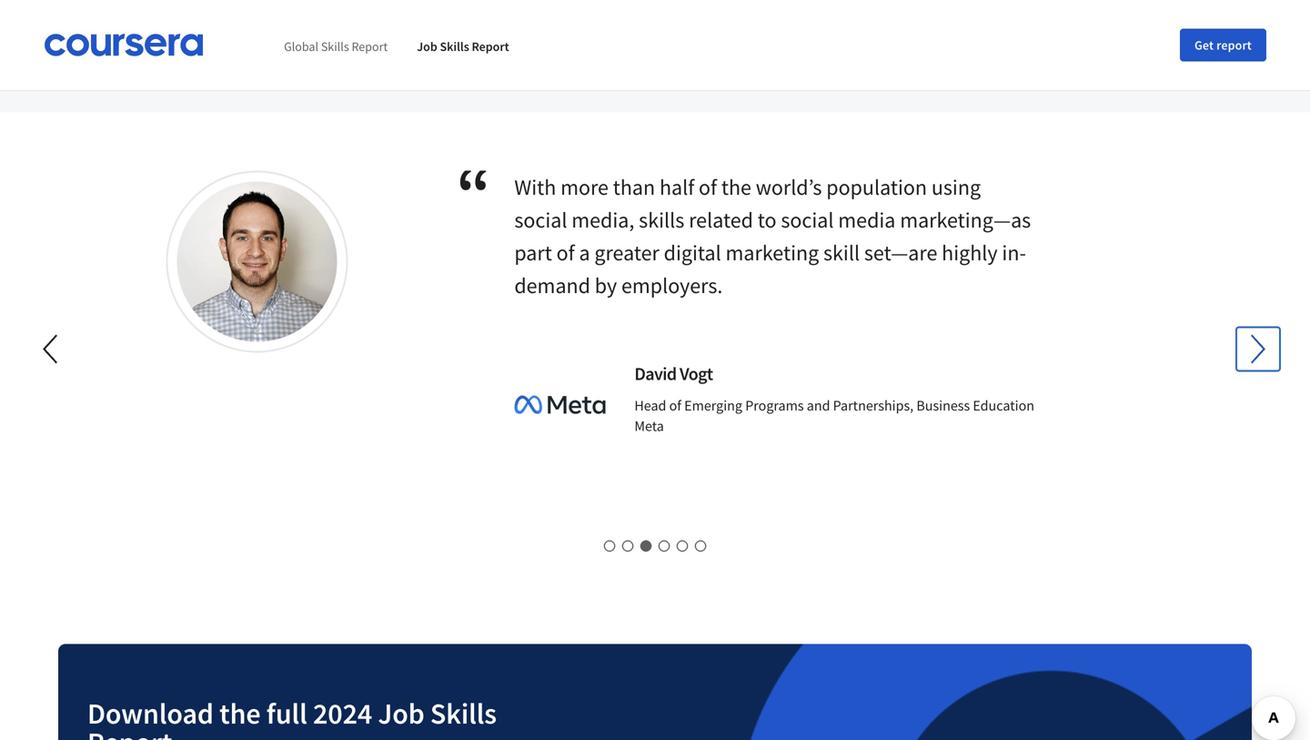 Task type: locate. For each thing, give the bounding box(es) containing it.
2 horizontal spatial report
[[472, 38, 509, 55]]

the
[[722, 174, 752, 201], [219, 695, 261, 732]]

0 horizontal spatial social
[[515, 206, 567, 234]]

programs
[[746, 397, 804, 415]]

1 horizontal spatial the
[[722, 174, 752, 201]]

report inside download the full 2024 job skills report
[[87, 724, 172, 740]]

2 vertical spatial of
[[670, 397, 682, 415]]

0 horizontal spatial report
[[87, 724, 172, 740]]

job skills report link
[[417, 38, 509, 55]]

1 vertical spatial the
[[219, 695, 261, 732]]

social
[[515, 206, 567, 234], [781, 206, 834, 234]]

0 horizontal spatial of
[[557, 239, 575, 266]]

0 horizontal spatial the
[[219, 695, 261, 732]]

global skills report link
[[284, 38, 388, 55]]

go to next slide image
[[1237, 327, 1281, 371]]

0 vertical spatial of
[[699, 174, 717, 201]]

by
[[595, 272, 617, 299]]

more
[[561, 174, 609, 201]]

job
[[417, 38, 438, 55], [378, 695, 425, 732]]

related
[[689, 206, 754, 234]]

with
[[515, 174, 556, 201]]

job skills report
[[417, 38, 509, 55]]

1 horizontal spatial social
[[781, 206, 834, 234]]

2 social from the left
[[781, 206, 834, 234]]

report
[[1217, 37, 1252, 53]]

david vogt image
[[177, 182, 337, 342]]

download the full 2024 job skills report link
[[51, 637, 1260, 740]]

population
[[827, 174, 928, 201]]

report
[[352, 38, 388, 55], [472, 38, 509, 55], [87, 724, 172, 740]]

of left a
[[557, 239, 575, 266]]

of right head
[[670, 397, 682, 415]]

skills inside download the full 2024 job skills report
[[430, 695, 497, 732]]

2 horizontal spatial of
[[699, 174, 717, 201]]

2024
[[313, 695, 372, 732]]

the left full
[[219, 695, 261, 732]]

download
[[87, 695, 214, 732]]

employers.
[[622, 272, 723, 299]]

1 vertical spatial of
[[557, 239, 575, 266]]

1 vertical spatial job
[[378, 695, 425, 732]]

half
[[660, 174, 695, 201]]

demand
[[515, 272, 591, 299]]

global
[[284, 38, 319, 55]]

the inside download the full 2024 job skills report
[[219, 695, 261, 732]]

with more than half of the world's population using social media, skills related to social media marketing—as part of a greater digital marketing skill set—are highly in- demand by employers.
[[515, 174, 1031, 299]]

get
[[1195, 37, 1214, 53]]

media,
[[572, 206, 635, 234]]

0 vertical spatial the
[[722, 174, 752, 201]]

using
[[932, 174, 981, 201]]

1 horizontal spatial of
[[670, 397, 682, 415]]

download the full 2024 job skills report
[[87, 695, 497, 740]]

1 horizontal spatial report
[[352, 38, 388, 55]]

the up related
[[722, 174, 752, 201]]

go to previous slide image
[[30, 327, 74, 371], [43, 335, 57, 364]]

coursera logo image
[[44, 34, 204, 56]]

global skills report
[[284, 38, 388, 55]]

in-
[[1003, 239, 1027, 266]]

of right 'half'
[[699, 174, 717, 201]]

get report button
[[1181, 29, 1267, 61]]

report for job skills report
[[472, 38, 509, 55]]

social down the with
[[515, 206, 567, 234]]

skills
[[321, 38, 349, 55], [440, 38, 469, 55], [430, 695, 497, 732]]

social down world's
[[781, 206, 834, 234]]

of
[[699, 174, 717, 201], [557, 239, 575, 266], [670, 397, 682, 415]]

digital
[[664, 239, 722, 266]]

full
[[266, 695, 307, 732]]

set—are
[[865, 239, 938, 266]]

1 social from the left
[[515, 206, 567, 234]]

head
[[635, 397, 667, 415]]



Task type: vqa. For each thing, say whether or not it's contained in the screenshot.
using at the top right of page
yes



Task type: describe. For each thing, give the bounding box(es) containing it.
get report
[[1195, 37, 1252, 53]]

world's
[[756, 174, 822, 201]]

meta
[[635, 417, 664, 435]]

the inside with more than half of the world's population using social media, skills related to social media marketing—as part of a greater digital marketing skill set—are highly in- demand by employers.
[[722, 174, 752, 201]]

david vogt
[[635, 362, 713, 385]]

david
[[635, 362, 677, 385]]

education
[[973, 397, 1035, 415]]

media
[[839, 206, 896, 234]]

head of emerging programs and partnerships, business education meta
[[635, 397, 1035, 435]]

skills
[[639, 206, 685, 234]]

greater
[[595, 239, 660, 266]]

skills for global
[[321, 38, 349, 55]]

slides element
[[58, 537, 1252, 555]]

marketing
[[726, 239, 819, 266]]

skill
[[824, 239, 860, 266]]

business
[[917, 397, 971, 415]]

and
[[807, 397, 831, 415]]

part
[[515, 239, 552, 266]]

highly
[[942, 239, 998, 266]]

skills for job
[[440, 38, 469, 55]]

a
[[579, 239, 590, 266]]

marketing—as
[[900, 206, 1031, 234]]

report for global skills report
[[352, 38, 388, 55]]

vogt
[[680, 362, 713, 385]]

of inside the 'head of emerging programs and partnerships, business education meta'
[[670, 397, 682, 415]]

partnerships,
[[833, 397, 914, 415]]

than
[[613, 174, 656, 201]]

meta logo image
[[515, 360, 606, 450]]

job inside download the full 2024 job skills report
[[378, 695, 425, 732]]

to
[[758, 206, 777, 234]]

emerging
[[685, 397, 743, 415]]

0 vertical spatial job
[[417, 38, 438, 55]]



